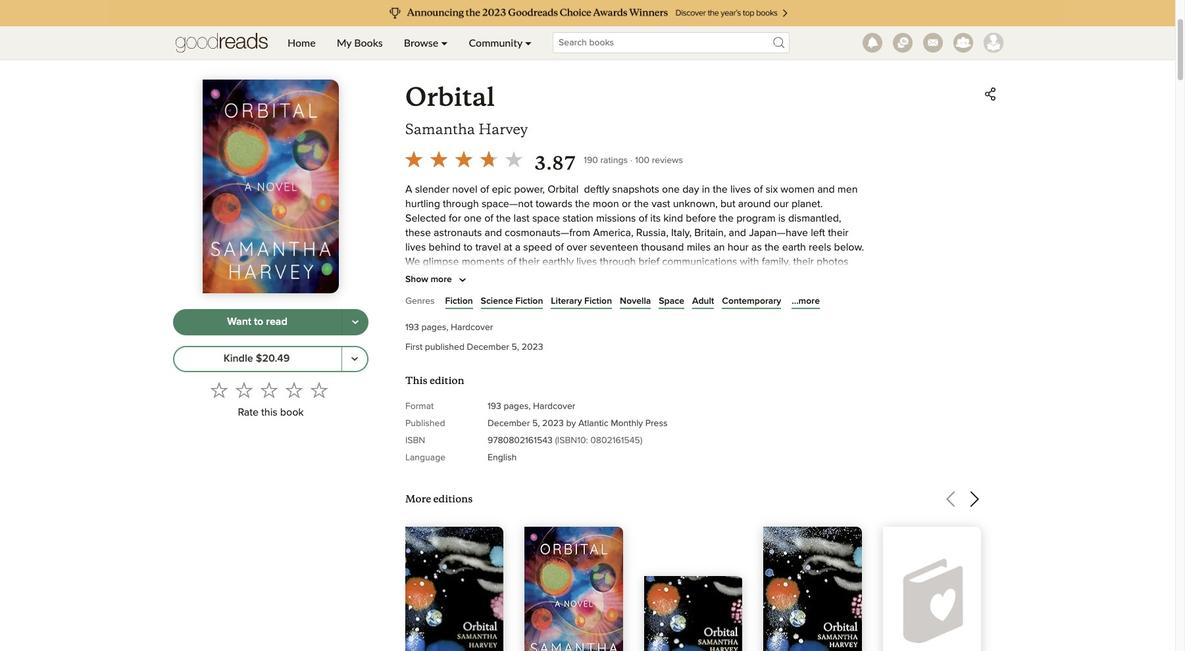 Task type: locate. For each thing, give the bounding box(es) containing it.
to inside button
[[254, 317, 264, 327]]

of up watch
[[507, 256, 516, 267]]

profound,
[[406, 357, 450, 368]]

rate this book element
[[173, 378, 369, 423]]

them
[[520, 271, 544, 281], [700, 285, 724, 296], [449, 300, 472, 310], [669, 300, 692, 310]]

by
[[567, 419, 576, 429]]

2023 left by
[[543, 419, 564, 429]]

top genres for this book element
[[406, 294, 1003, 314]]

0 horizontal spatial 193
[[406, 323, 419, 332]]

at
[[504, 242, 513, 253], [551, 329, 560, 339]]

rate
[[238, 407, 259, 418]]

contemporary
[[722, 297, 782, 306]]

science
[[481, 297, 513, 306]]

on down live.
[[743, 357, 755, 368]]

5, down galaxy
[[512, 343, 519, 352]]

the up station
[[575, 199, 590, 209]]

far
[[516, 343, 528, 354]]

rate 3 out of 5 image
[[260, 382, 277, 399]]

planet. down fiction link
[[456, 314, 487, 325]]

will
[[802, 285, 817, 296]]

0 horizontal spatial with
[[647, 300, 666, 310]]

1 vertical spatial 193
[[488, 402, 502, 411]]

1 vertical spatial at
[[551, 329, 560, 339]]

and up which
[[704, 329, 721, 339]]

edition
[[430, 375, 464, 387]]

an down the britain,
[[714, 242, 725, 253]]

environment,
[[510, 372, 571, 382]]

1 vertical spatial hardcover
[[533, 402, 576, 411]]

1 vertical spatial as
[[695, 300, 705, 310]]

the up profound,
[[406, 343, 420, 354]]

1 vertical spatial our
[[446, 372, 461, 382]]

1 horizontal spatial as
[[752, 242, 762, 253]]

gravity-
[[708, 271, 742, 281]]

are right so on the bottom of the page
[[836, 329, 851, 339]]

hardcover up first published december 5, 2023
[[451, 323, 493, 332]]

1 vertical spatial a
[[808, 357, 814, 368]]

harvey
[[479, 120, 528, 138]]

to
[[464, 242, 473, 253], [502, 285, 511, 296], [254, 317, 264, 327], [434, 372, 443, 382]]

thousand
[[641, 242, 684, 253]]

adult link
[[693, 295, 715, 308]]

samantha harvey link
[[406, 120, 528, 139]]

on down breathtakingly
[[612, 343, 624, 354]]

book title: orbital element
[[406, 81, 495, 113]]

an down planet
[[634, 357, 645, 368]]

are up sunrises on the right top of the page
[[629, 300, 644, 310]]

0 vertical spatial space
[[533, 213, 560, 224]]

lives down over
[[577, 256, 597, 267]]

russia,
[[636, 228, 669, 238]]

moon
[[593, 199, 619, 209]]

civilization
[[465, 343, 513, 354]]

1 vertical spatial 2023
[[543, 419, 564, 429]]

a
[[406, 184, 412, 195]]

first
[[406, 343, 423, 352]]

the up family,
[[765, 242, 780, 253]]

1 horizontal spatial orbital
[[590, 357, 621, 368]]

one right the for
[[464, 213, 482, 224]]

0 vertical spatial lives
[[731, 184, 751, 195]]

book cover image
[[406, 527, 504, 652], [525, 527, 623, 652], [764, 527, 862, 652], [883, 527, 982, 652], [644, 577, 743, 652]]

format
[[406, 402, 434, 411]]

0 vertical spatial 193
[[406, 323, 419, 332]]

books
[[354, 36, 383, 49]]

as up sunsets
[[695, 300, 705, 310]]

profile image for test dummy. image
[[984, 33, 1004, 53]]

them down witness
[[669, 300, 692, 310]]

december up 9780802161543
[[488, 419, 530, 429]]

5, up 9780802161543
[[533, 419, 540, 429]]

and down far
[[521, 357, 538, 368]]

the up civilization
[[483, 329, 498, 339]]

astronauts
[[434, 228, 482, 238]]

of up first published december 5, 2023
[[472, 329, 481, 339]]

dehydrated
[[586, 271, 639, 281]]

form
[[726, 285, 747, 296]]

and down "gorgeous,"
[[573, 372, 591, 382]]

through down the seventeen
[[600, 256, 636, 267]]

as right hour
[[752, 242, 762, 253]]

0 vertical spatial at
[[504, 242, 513, 253]]

1 horizontal spatial fiction
[[516, 297, 543, 306]]

kindle $20.49 link
[[173, 346, 342, 373]]

is up japan—have
[[779, 213, 786, 224]]

in right exercise
[[854, 271, 862, 281]]

0 vertical spatial december
[[467, 343, 510, 352]]

0 horizontal spatial fiction
[[445, 297, 473, 306]]

show
[[406, 275, 428, 285]]

1 vertical spatial space
[[758, 357, 786, 368]]

0 vertical spatial hardcover
[[451, 323, 493, 332]]

miles
[[687, 242, 711, 253]]

0 horizontal spatial at
[[504, 242, 513, 253]]

space down surprisingly
[[758, 357, 786, 368]]

pages, up 9780802161543
[[504, 402, 531, 411]]

the up surprisingly
[[742, 314, 756, 325]]

lives down these
[[406, 242, 426, 253]]

home image
[[176, 26, 268, 59]]

1 vertical spatial orbital
[[590, 357, 621, 368]]

1 horizontal spatial is
[[779, 213, 786, 224]]

0 vertical spatial through
[[443, 199, 479, 209]]

3 fiction from the left
[[585, 297, 612, 306]]

america,
[[593, 228, 634, 238]]

0 horizontal spatial our
[[446, 372, 461, 382]]

language
[[406, 454, 446, 463]]

deftly
[[584, 184, 610, 195]]

1 horizontal spatial a
[[808, 357, 814, 368]]

1 horizontal spatial one
[[662, 184, 680, 195]]

2023 down galaxy
[[522, 343, 543, 352]]

1 horizontal spatial space
[[758, 357, 786, 368]]

193 pages, hardcover up the published
[[406, 323, 493, 332]]

2 vertical spatial planet.
[[593, 372, 625, 382]]

1 vertical spatial planet.
[[456, 314, 487, 325]]

fiction down 'routines'
[[445, 297, 473, 306]]

is down breathtakingly
[[624, 357, 631, 368]]

0 horizontal spatial orbital
[[406, 81, 495, 113]]

space
[[659, 297, 685, 306]]

0 horizontal spatial 5,
[[512, 343, 519, 352]]

their down the earth
[[794, 256, 814, 267]]

unknown,
[[673, 199, 718, 209]]

2 horizontal spatial lives
[[731, 184, 751, 195]]

0 horizontal spatial through
[[443, 199, 479, 209]]

community ▾
[[469, 36, 532, 49]]

glimpse
[[423, 256, 459, 267]]

(isbn10:
[[555, 436, 588, 446]]

regimented
[[406, 285, 459, 296]]

lives up 'but'
[[731, 184, 751, 195]]

Search by book title or ISBN text field
[[553, 32, 790, 53]]

fiction down prevent
[[516, 297, 543, 306]]

novel
[[452, 184, 478, 195]]

0 horizontal spatial is
[[624, 357, 631, 368]]

▾ for browse ▾
[[441, 36, 448, 49]]

2 ▾ from the left
[[525, 36, 532, 49]]

0 vertical spatial pages,
[[422, 323, 449, 332]]

0 vertical spatial with
[[740, 256, 759, 267]]

in
[[702, 184, 710, 195], [697, 271, 705, 281], [854, 271, 862, 281]]

planet. up dismantled,
[[792, 199, 823, 209]]

0 vertical spatial one
[[662, 184, 680, 195]]

experiences
[[516, 314, 572, 325]]

planet. down "encrusted"
[[593, 372, 625, 382]]

fiction up sixteen
[[585, 297, 612, 306]]

hurtling
[[406, 199, 440, 209]]

one up vast
[[662, 184, 680, 195]]

1 horizontal spatial ▾
[[525, 36, 532, 49]]

0 horizontal spatial an
[[634, 357, 645, 368]]

1 vertical spatial through
[[600, 256, 636, 267]]

None search field
[[543, 32, 801, 53]]

sunsets
[[683, 314, 719, 325]]

pages, up marks in the left bottom of the page
[[422, 323, 449, 332]]

the right or at the right top of page
[[634, 199, 649, 209]]

1 horizontal spatial with
[[740, 256, 759, 267]]

of left its
[[639, 213, 648, 224]]

1 vertical spatial pages,
[[504, 402, 531, 411]]

hardcover up by
[[533, 402, 576, 411]]

1 vertical spatial lives
[[406, 242, 426, 253]]

1 horizontal spatial 193
[[488, 402, 502, 411]]

power,
[[514, 184, 545, 195]]

of up "earthly" in the top of the page
[[555, 242, 564, 253]]

0802161545)
[[591, 436, 643, 446]]

advertisement region
[[269, 0, 907, 59]]

of left six
[[754, 184, 763, 195]]

0 vertical spatial is
[[779, 213, 786, 224]]

at up below,
[[551, 329, 560, 339]]

on down the awesome at right bottom
[[676, 343, 688, 354]]

travel
[[476, 242, 501, 253]]

in down communications at the right top of page
[[697, 271, 705, 281]]

193 pages, hardcover down environment,
[[488, 402, 576, 411]]

100
[[635, 156, 650, 165]]

space
[[533, 213, 560, 224], [758, 357, 786, 368]]

browse ▾
[[404, 36, 448, 49]]

0 vertical spatial 5,
[[512, 343, 519, 352]]

1 horizontal spatial through
[[600, 256, 636, 267]]

gorgeous,
[[541, 357, 588, 368]]

book
[[280, 407, 304, 418]]

to down profound,
[[434, 372, 443, 382]]

which
[[690, 343, 717, 354]]

of up "once"
[[575, 314, 584, 325]]

1 horizontal spatial 5,
[[533, 419, 540, 429]]

the up 'but'
[[713, 184, 728, 195]]

1 vertical spatial an
[[634, 357, 645, 368]]

0 horizontal spatial a
[[515, 242, 521, 253]]

more
[[431, 275, 452, 285]]

this edition
[[406, 375, 464, 387]]

their down speed
[[519, 256, 540, 267]]

and down 'intimate.'
[[788, 357, 806, 368]]

constellations
[[406, 329, 469, 339]]

with up free
[[740, 256, 759, 267]]

silent
[[406, 314, 430, 325]]

our down six
[[774, 199, 789, 209]]

on
[[612, 343, 624, 354], [676, 343, 688, 354], [743, 357, 755, 368]]

want to read
[[227, 317, 287, 327]]

0 horizontal spatial are
[[534, 329, 548, 339]]

2 horizontal spatial planet.
[[792, 199, 823, 209]]

discover the winners for the best books of the year in the 2023 goodreads choice awards image
[[109, 0, 1067, 26]]

are down experiences on the left
[[534, 329, 548, 339]]

0 vertical spatial planet.
[[792, 199, 823, 209]]

and up hour
[[729, 228, 747, 238]]

with up sunrises on the right top of the page
[[647, 300, 666, 310]]

1 ▾ from the left
[[441, 36, 448, 49]]

at right travel
[[504, 242, 513, 253]]

9780802161543
[[488, 436, 553, 446]]

1 horizontal spatial our
[[774, 199, 789, 209]]

▾ right browse
[[441, 36, 448, 49]]

to up science fiction on the left of page
[[502, 285, 511, 296]]

we
[[474, 271, 488, 281], [646, 285, 660, 296], [613, 300, 627, 310], [720, 343, 734, 354]]

moments
[[462, 256, 505, 267]]

fiction for literary fiction
[[585, 297, 612, 306]]

1 horizontal spatial on
[[676, 343, 688, 354]]

0 vertical spatial a
[[515, 242, 521, 253]]

dismantled,
[[789, 213, 842, 224]]

most
[[561, 300, 583, 310]]

a
[[515, 242, 521, 253], [808, 357, 814, 368]]

193 pages, hardcover
[[406, 323, 493, 332], [488, 402, 576, 411]]

cosmonauts—from
[[505, 228, 591, 238]]

193 up first
[[406, 323, 419, 332]]

lives
[[731, 184, 751, 195], [406, 242, 426, 253], [577, 256, 597, 267]]

before
[[686, 213, 717, 224]]

them up prevent
[[520, 271, 544, 281]]

fiction inside "link"
[[516, 297, 543, 306]]

0 horizontal spatial one
[[464, 213, 482, 224]]

literary
[[551, 297, 582, 306]]

0 vertical spatial an
[[714, 242, 725, 253]]

a left moving
[[808, 357, 814, 368]]

0 horizontal spatial ▾
[[441, 36, 448, 49]]

2 horizontal spatial fiction
[[585, 297, 612, 306]]

browse
[[404, 36, 439, 49]]

our down profound,
[[446, 372, 461, 382]]

as
[[752, 242, 762, 253], [695, 300, 705, 310]]

isbn
[[406, 436, 425, 446]]

novella
[[620, 297, 651, 306]]

1 horizontal spatial pages,
[[504, 402, 531, 411]]

0 horizontal spatial space
[[533, 213, 560, 224]]

home link
[[277, 26, 326, 59]]

193 down humanity,
[[488, 402, 502, 411]]

190 ratings
[[584, 156, 628, 165]]

1 vertical spatial with
[[647, 300, 666, 310]]

selected
[[406, 213, 446, 224]]

december up contemplative
[[467, 343, 510, 352]]

orbital up samantha
[[406, 81, 495, 113]]

through down novel
[[443, 199, 479, 209]]

a left speed
[[515, 242, 521, 253]]

epic
[[492, 184, 512, 195]]

rate 4 out of 5 image
[[285, 382, 303, 399]]

1 horizontal spatial lives
[[577, 256, 597, 267]]

surprisingly
[[724, 329, 777, 339]]

0 horizontal spatial as
[[695, 300, 705, 310]]

2 fiction from the left
[[516, 297, 543, 306]]

them up adult
[[700, 285, 724, 296]]



Task type: vqa. For each thing, say whether or not it's contained in the screenshot.
the that
yes



Task type: describe. For each thing, give the bounding box(es) containing it.
community
[[469, 36, 523, 49]]

monthly
[[611, 419, 643, 429]]

of down the space—not
[[485, 213, 494, 224]]

record
[[786, 300, 816, 310]]

kindle $20.49
[[224, 354, 290, 364]]

muscles;
[[604, 285, 644, 296]]

1 horizontal spatial at
[[551, 329, 560, 339]]

3.87
[[535, 152, 576, 175]]

we down the meals, on the top right of page
[[646, 285, 660, 296]]

family,
[[762, 256, 791, 267]]

2 horizontal spatial are
[[836, 329, 851, 339]]

in right day
[[702, 184, 710, 195]]

0 vertical spatial 193 pages, hardcover
[[406, 323, 493, 332]]

the down the space—not
[[496, 213, 511, 224]]

utter
[[495, 300, 516, 310]]

we up 'routines'
[[474, 271, 488, 281]]

2 horizontal spatial on
[[743, 357, 755, 368]]

speed
[[524, 242, 552, 253]]

rating 0 out of 5 group
[[206, 378, 331, 403]]

for
[[449, 213, 461, 224]]

blinking
[[791, 314, 827, 325]]

and down 'routines'
[[475, 300, 492, 310]]

and up will
[[793, 271, 810, 281]]

humanity,
[[464, 372, 507, 382]]

of left all,
[[586, 300, 595, 310]]

blue
[[433, 314, 453, 325]]

once
[[563, 329, 586, 339]]

...more
[[792, 297, 820, 306]]

1 vertical spatial december
[[488, 419, 530, 429]]

fiction for science fiction
[[516, 297, 543, 306]]

kind
[[664, 213, 683, 224]]

the down breathtakingly
[[627, 343, 642, 354]]

italy,
[[671, 228, 692, 238]]

photos
[[817, 256, 849, 267]]

they
[[708, 300, 728, 310]]

but
[[721, 199, 736, 209]]

we up meditation
[[720, 343, 734, 354]]

men
[[838, 184, 858, 195]]

and down they
[[721, 314, 739, 325]]

around
[[738, 199, 771, 209]]

contemplative
[[453, 357, 518, 368]]

novella link
[[620, 295, 651, 308]]

science fiction link
[[481, 295, 543, 308]]

women
[[781, 184, 815, 195]]

190 ratings and 100 reviews figure
[[584, 152, 683, 168]]

0 horizontal spatial lives
[[406, 242, 426, 253]]

0 vertical spatial 2023
[[522, 343, 543, 352]]

and left the men
[[818, 184, 835, 195]]

1 fiction from the left
[[445, 297, 473, 306]]

reviews
[[652, 156, 683, 165]]

1 vertical spatial is
[[624, 357, 631, 368]]

more editions
[[406, 493, 473, 506]]

six
[[766, 184, 778, 195]]

encrusted
[[563, 343, 609, 354]]

talismans;
[[426, 271, 471, 281]]

exercise
[[813, 271, 851, 281]]

snapshots
[[613, 184, 660, 195]]

intimate.
[[780, 329, 819, 339]]

witness
[[663, 285, 698, 296]]

rate 1 out of 5 image
[[210, 382, 227, 399]]

rate 5 out of 5 image
[[310, 382, 328, 399]]

read
[[266, 317, 287, 327]]

we
[[406, 256, 420, 267]]

behind
[[429, 242, 461, 253]]

first published december 5, 2023
[[406, 343, 543, 352]]

2 vertical spatial lives
[[577, 256, 597, 267]]

genres
[[406, 297, 435, 306]]

of left epic on the top of the page
[[480, 184, 489, 195]]

day
[[683, 184, 700, 195]]

and up the awesome at right bottom
[[663, 314, 681, 325]]

0 vertical spatial as
[[752, 242, 762, 253]]

that
[[782, 285, 799, 296]]

and down we on the left
[[406, 271, 423, 281]]

orbital inside a slender novel of epic power, orbital  deftly snapshots one day in the lives of six women and men hurtling through space—not towards the moon or the vast unknown, but around our planet. selected for one of the last space station missions of its kind before the program is dismantled, these astronauts and cosmonauts—from america, russia, italy, britain, and japan—have left their lives behind to travel at a speed of over seventeen thousand miles an hour as the earth reels below. we glimpse moments of their earthly lives through brief communications with family, their photos and talismans; we watch them whip up dehydrated meals, float in gravity-free sleep, and exercise in regimented routines to prevent atrophying muscles; we witness them form bonds that will stand between them and utter solitude. most of all, we are with them as they behold and record their silent blue planet. their experiences of sixteen sunrises and sunsets and the bright, blinking constellations of the galaxy are at once breathtakingly awesome and surprisingly intimate. so are the marks of civilization far below, encrusted on the planet on which we live. profound, contemplative and gorgeous, orbital is an eloquent meditation on space and a moving elegy to our humanity, environment, and planet.
[[590, 357, 621, 368]]

editions
[[434, 493, 473, 506]]

their up below.
[[828, 228, 849, 238]]

190
[[584, 156, 598, 165]]

below,
[[530, 343, 561, 354]]

published
[[425, 343, 465, 352]]

1 horizontal spatial hardcover
[[533, 402, 576, 411]]

stand
[[819, 285, 845, 296]]

earth
[[783, 242, 806, 253]]

sunrises
[[622, 314, 661, 325]]

we down the muscles;
[[613, 300, 627, 310]]

1 vertical spatial 193 pages, hardcover
[[488, 402, 576, 411]]

atrophying
[[552, 285, 601, 296]]

average rating of 3.87 stars. figure
[[402, 147, 584, 176]]

planet
[[644, 343, 673, 354]]

last
[[514, 213, 530, 224]]

marks
[[423, 343, 451, 354]]

space—not
[[482, 199, 533, 209]]

communications
[[662, 256, 738, 267]]

rating 3.87 out of 5 image
[[402, 147, 527, 172]]

their
[[490, 314, 513, 325]]

towards
[[536, 199, 573, 209]]

▾ for community ▾
[[525, 36, 532, 49]]

elegy
[[406, 372, 431, 382]]

routines
[[461, 285, 499, 296]]

atlantic
[[579, 419, 609, 429]]

browse ▾ link
[[394, 26, 459, 59]]

english
[[488, 454, 517, 463]]

the down 'but'
[[719, 213, 734, 224]]

them up blue
[[449, 300, 472, 310]]

live.
[[736, 343, 755, 354]]

home
[[288, 36, 316, 49]]

their down stand
[[819, 300, 840, 310]]

or
[[622, 199, 632, 209]]

0 horizontal spatial hardcover
[[451, 323, 493, 332]]

left
[[811, 228, 826, 238]]

0 horizontal spatial on
[[612, 343, 624, 354]]

britain,
[[695, 228, 726, 238]]

bright,
[[759, 314, 788, 325]]

0 horizontal spatial planet.
[[456, 314, 487, 325]]

0 vertical spatial orbital
[[406, 81, 495, 113]]

and up travel
[[485, 228, 502, 238]]

1 horizontal spatial are
[[629, 300, 644, 310]]

japan—have
[[749, 228, 808, 238]]

want to read button
[[173, 309, 342, 336]]

meals,
[[642, 271, 671, 281]]

my books link
[[326, 26, 394, 59]]

press
[[646, 419, 668, 429]]

and up bright,
[[766, 300, 783, 310]]

rate this book
[[238, 407, 304, 418]]

prevent
[[513, 285, 549, 296]]

1 vertical spatial 5,
[[533, 419, 540, 429]]

rate 2 out of 5 image
[[235, 382, 252, 399]]

moving
[[817, 357, 851, 368]]

0 horizontal spatial pages,
[[422, 323, 449, 332]]

eloquent
[[648, 357, 689, 368]]

samantha harvey
[[406, 120, 528, 138]]

1 horizontal spatial an
[[714, 242, 725, 253]]

december 5, 2023 by atlantic monthly press
[[488, 419, 668, 429]]

to down astronauts
[[464, 242, 473, 253]]

0 vertical spatial our
[[774, 199, 789, 209]]

of right marks in the left bottom of the page
[[454, 343, 463, 354]]

1 vertical spatial one
[[464, 213, 482, 224]]

1 horizontal spatial planet.
[[593, 372, 625, 382]]



